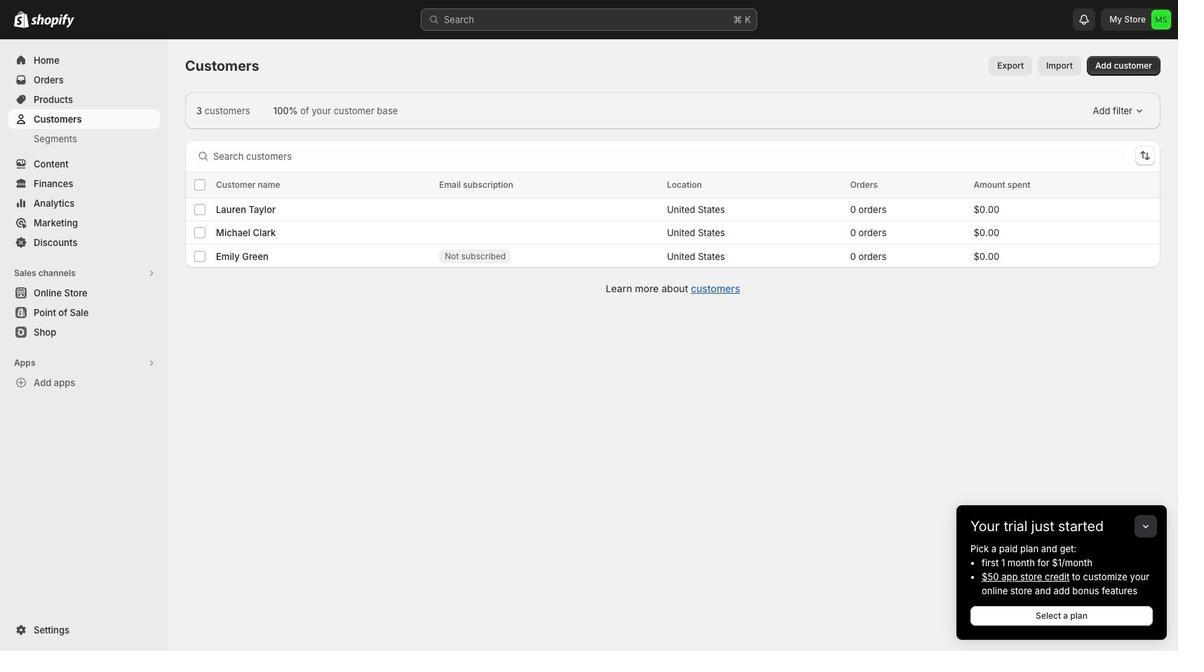Task type: locate. For each thing, give the bounding box(es) containing it.
my store image
[[1152, 10, 1171, 29]]

shopify image
[[31, 14, 74, 28]]

shopify image
[[14, 11, 29, 28]]



Task type: describe. For each thing, give the bounding box(es) containing it.
Search customers text field
[[213, 146, 1127, 166]]



Task type: vqa. For each thing, say whether or not it's contained in the screenshot.
Search customers text field
yes



